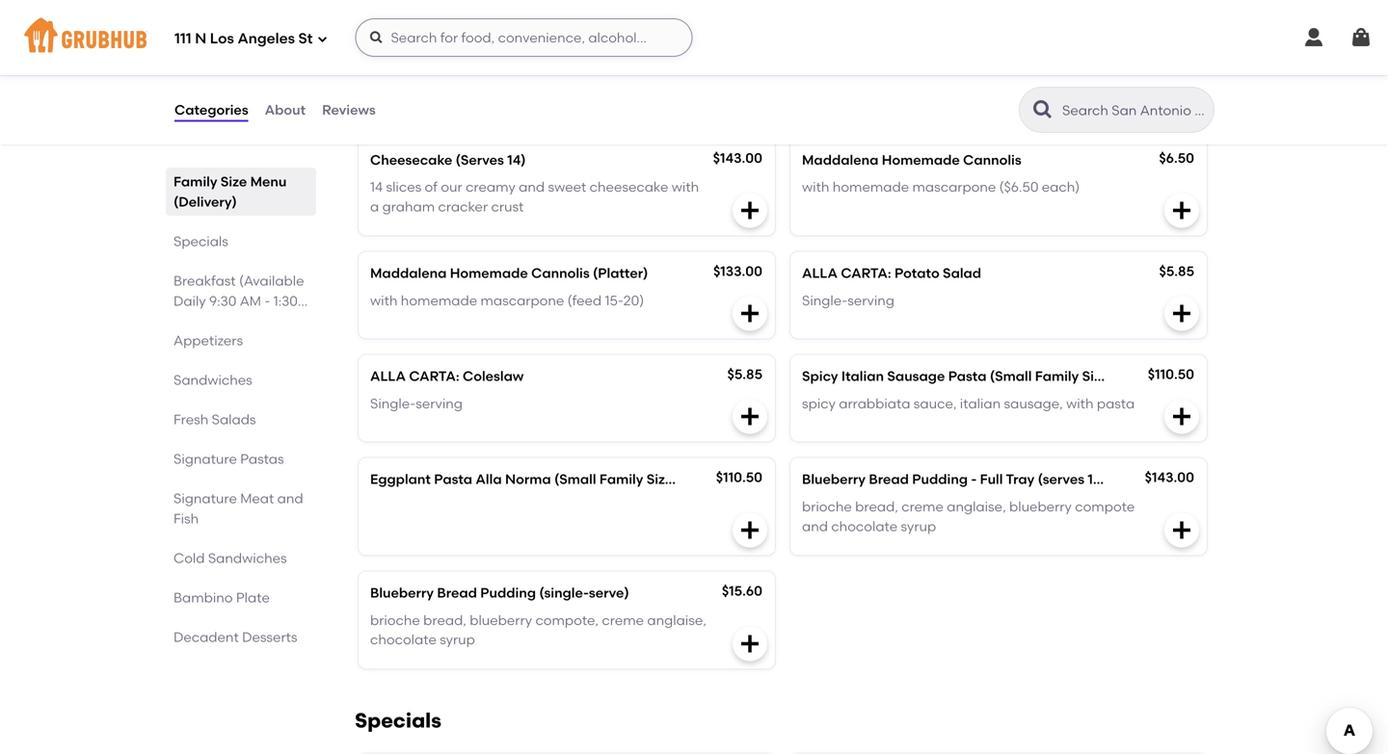 Task type: describe. For each thing, give the bounding box(es) containing it.
14 slices of our creamy and sweet cheesecake with a graham cracker crust
[[370, 179, 699, 215]]

cheesecake
[[590, 179, 669, 195]]

(large
[[431, 38, 474, 54]]

with homemade mascarpone (feed 15-20)
[[370, 293, 644, 309]]

tiramisu (large family-size | serves 15-20)
[[370, 38, 651, 54]]

4- for spicy italian sausage pasta (small family size | serves 4-6)
[[1167, 369, 1181, 385]]

slices for frosting
[[818, 65, 854, 82]]

bambino plate
[[174, 590, 270, 606]]

111
[[175, 30, 192, 47]]

spicy arrabbiata sauce, italian sausage, with pasta
[[802, 396, 1135, 412]]

family for eggplant pasta alla norma (small family size | serves 4-6)
[[600, 472, 643, 488]]

sausage
[[887, 369, 945, 385]]

0 vertical spatial $110.50
[[1148, 367, 1195, 383]]

signature pastas tab
[[174, 449, 309, 470]]

svg image for alla carta: coleslaw
[[739, 406, 762, 429]]

1 horizontal spatial -
[[971, 472, 977, 488]]

0 horizontal spatial $110.50
[[716, 470, 763, 486]]

1 vertical spatial pasta
[[434, 472, 473, 488]]

blueberry inside brioche bread, blueberry compote, creme anglaise, chocolate syrup
[[470, 613, 532, 629]]

signature for signature pastas
[[174, 451, 237, 468]]

creme inside "brioche bread, creme anglaise, blueberry compote and chocolate syrup"
[[902, 499, 944, 515]]

brioche for chocolate
[[370, 613, 420, 629]]

frosting
[[852, 85, 902, 101]]

cheesecake (serves 14)
[[370, 152, 526, 168]]

bread, for chocolate
[[855, 499, 899, 515]]

syrup inside brioche bread, blueberry compote, creme anglaise, chocolate syrup
[[440, 632, 475, 649]]

fresh
[[174, 412, 209, 428]]

$143.00 for 14 slices of our creamy and sweet cheesecake with a graham cracker crust
[[713, 150, 763, 166]]

(small for pasta
[[990, 369, 1032, 385]]

brioche for and
[[802, 499, 852, 515]]

pm)
[[174, 313, 199, 330]]

n
[[195, 30, 207, 47]]

eggplant pasta alla norma (small family size | serves 4-6)
[[370, 472, 758, 488]]

blueberry for blueberry bread pudding (single-serve)
[[370, 585, 434, 602]]

sausage,
[[1004, 396, 1063, 412]]

mascarpone for (feed
[[481, 293, 564, 309]]

alla for alla carta: potato salad
[[802, 265, 838, 282]]

sweet
[[548, 179, 587, 195]]

Search San Antonio Winery Los Angeles search field
[[1061, 101, 1208, 120]]

serving for coleslaw
[[416, 396, 463, 412]]

salad
[[943, 265, 982, 282]]

cold sandwiches
[[174, 551, 287, 567]]

pastas
[[240, 451, 284, 468]]

sandwiches tab
[[174, 370, 309, 391]]

(serves
[[1038, 472, 1085, 488]]

| for spicy italian sausage pasta (small family size | serves 4-6)
[[1112, 369, 1117, 385]]

compote
[[1075, 499, 1135, 515]]

desserts
[[242, 630, 297, 646]]

(available
[[239, 273, 304, 289]]

categories
[[175, 102, 248, 118]]

with homemade mascarpone ($6.50 each)
[[802, 179, 1080, 195]]

signature pastas
[[174, 451, 284, 468]]

search icon image
[[1032, 98, 1055, 121]]

4- for eggplant pasta alla norma (small family size | serves 4-6)
[[731, 472, 745, 488]]

specials tab
[[174, 231, 309, 252]]

0 vertical spatial 14)
[[507, 152, 526, 168]]

chocolate inside brioche bread, blueberry compote, creme anglaise, chocolate syrup
[[370, 632, 437, 649]]

pudding for creme
[[912, 472, 968, 488]]

brioche bread, blueberry compote, creme anglaise, chocolate syrup
[[370, 613, 707, 649]]

Search for food, convenience, alcohol... search field
[[355, 18, 693, 57]]

meat
[[240, 491, 274, 507]]

$5.85 for alla carta: potato salad
[[1160, 263, 1195, 280]]

($6.50
[[1000, 179, 1039, 195]]

maddalena homemade cannolis
[[802, 152, 1022, 168]]

size inside family size menu (delivery)
[[221, 174, 247, 190]]

breakfast (available daily 9:30 am - 1:30 pm) tab
[[174, 271, 309, 330]]

full
[[980, 472, 1003, 488]]

arrabbiata
[[839, 396, 911, 412]]

maddalena homemade cannolis (platter)
[[370, 265, 648, 282]]

mascarpone for ($6.50
[[913, 179, 996, 195]]

with down a
[[370, 293, 398, 309]]

111 n los angeles st
[[175, 30, 313, 47]]

with left the pasta
[[1067, 396, 1094, 412]]

compote,
[[536, 613, 599, 629]]

and inside 14 slices of our creamy and sweet cheesecake with a graham cracker crust
[[519, 179, 545, 195]]

$15.60
[[722, 583, 763, 600]]

slices for graham
[[386, 179, 422, 195]]

fresh salads
[[174, 412, 256, 428]]

angeles
[[238, 30, 295, 47]]

14 slices of our delicious carrot cake with cream cheese frosting button
[[791, 25, 1207, 122]]

reviews
[[322, 102, 376, 118]]

chocolate inside "brioche bread, creme anglaise, blueberry compote and chocolate syrup"
[[831, 519, 898, 535]]

blueberry bread pudding (single-serve)
[[370, 585, 629, 602]]

14 slices of our delicious carrot cake with cream cheese frosting
[[802, 65, 1111, 101]]

fish
[[174, 511, 199, 527]]

(single-
[[539, 585, 589, 602]]

maddalena for maddalena homemade cannolis
[[802, 152, 879, 168]]

our for creamy
[[441, 179, 463, 195]]

1 vertical spatial 14)
[[1106, 472, 1125, 488]]

of for frosting
[[857, 65, 870, 82]]

alla carta: coleslaw
[[370, 369, 524, 385]]

spicy italian sausage pasta (small family size | serves 4-6)
[[802, 369, 1194, 385]]

coleslaw
[[463, 369, 524, 385]]

carta: for potato
[[841, 265, 892, 282]]

spicy
[[802, 369, 838, 385]]

each)
[[1042, 179, 1080, 195]]

0 vertical spatial pasta
[[948, 369, 987, 385]]

eggplant
[[370, 472, 431, 488]]

12-
[[1088, 472, 1106, 488]]

cannolis for (feed
[[531, 265, 590, 282]]

$6.50
[[1159, 150, 1195, 166]]

svg image for maddalena homemade cannolis
[[1171, 199, 1194, 222]]

syrup inside "brioche bread, creme anglaise, blueberry compote and chocolate syrup"
[[901, 519, 936, 535]]

main navigation navigation
[[0, 0, 1388, 75]]

anglaise, inside brioche bread, blueberry compote, creme anglaise, chocolate syrup
[[647, 613, 707, 629]]

italian
[[842, 369, 884, 385]]

sauce,
[[914, 396, 957, 412]]

graham
[[382, 199, 435, 215]]

cheesecake
[[370, 152, 452, 168]]

0 vertical spatial sandwiches
[[174, 372, 252, 389]]

| for eggplant pasta alla norma (small family size | serves 4-6)
[[676, 472, 681, 488]]

$143.00 for brioche bread, creme anglaise, blueberry compote and chocolate syrup
[[1145, 470, 1195, 486]]

brioche bread, creme anglaise, blueberry compote and chocolate syrup
[[802, 499, 1135, 535]]

fresh salads tab
[[174, 410, 309, 430]]

family size menu (delivery)
[[174, 174, 287, 210]]

and inside "brioche bread, creme anglaise, blueberry compote and chocolate syrup"
[[802, 519, 828, 535]]

1 vertical spatial 15-
[[605, 293, 624, 309]]

menu
[[250, 174, 287, 190]]

serves for spicy italian sausage pasta (small family size | serves 4-6)
[[1120, 369, 1163, 385]]

decadent
[[174, 630, 239, 646]]

decadent desserts tab
[[174, 628, 309, 648]]

daily
[[174, 293, 206, 310]]

plate
[[236, 590, 270, 606]]

bread for creme
[[869, 472, 909, 488]]

appetizers
[[174, 333, 243, 349]]

15- inside button
[[611, 38, 630, 54]]

st
[[298, 30, 313, 47]]

homemade for (feed
[[450, 265, 528, 282]]

serves for eggplant pasta alla norma (small family size | serves 4-6)
[[684, 472, 728, 488]]

italian
[[960, 396, 1001, 412]]

cheese
[[802, 85, 849, 101]]

1 vertical spatial 20)
[[624, 293, 644, 309]]

spicy
[[802, 396, 836, 412]]

1 horizontal spatial specials
[[355, 709, 441, 734]]

svg image for maddalena homemade cannolis (platter)
[[739, 303, 762, 326]]

homemade for with homemade mascarpone ($6.50 each)
[[833, 179, 909, 195]]

6) for spicy italian sausage pasta (small family size | serves 4-6)
[[1181, 369, 1194, 385]]



Task type: vqa. For each thing, say whether or not it's contained in the screenshot.


Task type: locate. For each thing, give the bounding box(es) containing it.
reviews button
[[321, 75, 377, 145]]

0 vertical spatial -
[[264, 293, 270, 310]]

0 horizontal spatial mascarpone
[[481, 293, 564, 309]]

2 signature from the top
[[174, 491, 237, 507]]

of up graham
[[425, 179, 438, 195]]

cannolis up (feed
[[531, 265, 590, 282]]

tray
[[1006, 472, 1035, 488]]

breakfast
[[174, 273, 236, 289]]

(platter)
[[593, 265, 648, 282]]

maddalena down graham
[[370, 265, 447, 282]]

(delivery)
[[174, 194, 237, 210]]

serving down alla carta: coleslaw
[[416, 396, 463, 412]]

signature
[[174, 451, 237, 468], [174, 491, 237, 507]]

serve)
[[589, 585, 629, 602]]

our
[[873, 65, 895, 82], [441, 179, 463, 195]]

family inside family size menu (delivery)
[[174, 174, 217, 190]]

homemade for ($6.50
[[882, 152, 960, 168]]

cold
[[174, 551, 205, 567]]

0 horizontal spatial and
[[277, 491, 303, 507]]

- right the am
[[264, 293, 270, 310]]

2 horizontal spatial family
[[1035, 369, 1079, 385]]

svg image
[[1303, 26, 1326, 49], [317, 33, 328, 45], [1171, 86, 1194, 109], [739, 199, 762, 222], [1171, 406, 1194, 429], [739, 519, 762, 542], [739, 633, 762, 656]]

14 for 14 slices of our creamy and sweet cheesecake with a graham cracker crust
[[370, 179, 383, 195]]

family-
[[477, 38, 527, 54]]

breakfast (available daily 9:30 am - 1:30 pm) appetizers
[[174, 273, 304, 349]]

appetizers tab
[[174, 331, 309, 351]]

blueberry down blueberry bread pudding (single-serve)
[[470, 613, 532, 629]]

salads
[[212, 412, 256, 428]]

0 vertical spatial carta:
[[841, 265, 892, 282]]

slices inside 14 slices of our creamy and sweet cheesecake with a graham cracker crust
[[386, 179, 422, 195]]

our inside 14 slices of our creamy and sweet cheesecake with a graham cracker crust
[[441, 179, 463, 195]]

homemade
[[882, 152, 960, 168], [450, 265, 528, 282]]

1 vertical spatial slices
[[386, 179, 422, 195]]

our inside 14 slices of our delicious carrot cake with cream cheese frosting
[[873, 65, 895, 82]]

1 horizontal spatial serving
[[848, 293, 895, 309]]

and
[[519, 179, 545, 195], [277, 491, 303, 507], [802, 519, 828, 535]]

pudding up brioche bread, blueberry compote, creme anglaise, chocolate syrup
[[480, 585, 536, 602]]

cake
[[1002, 65, 1034, 82]]

with down cheese
[[802, 179, 830, 195]]

$143.00
[[713, 150, 763, 166], [1145, 470, 1195, 486]]

creme down blueberry bread pudding - full tray (serves 12-14)
[[902, 499, 944, 515]]

potato
[[895, 265, 940, 282]]

14 inside 14 slices of our creamy and sweet cheesecake with a graham cracker crust
[[370, 179, 383, 195]]

and inside signature meat and fish
[[277, 491, 303, 507]]

0 vertical spatial 6)
[[1181, 369, 1194, 385]]

1 vertical spatial family
[[1035, 369, 1079, 385]]

blueberry bread pudding - full tray (serves 12-14)
[[802, 472, 1125, 488]]

1 horizontal spatial blueberry
[[1010, 499, 1072, 515]]

0 vertical spatial mascarpone
[[913, 179, 996, 195]]

family size menu (delivery) tab
[[174, 172, 309, 212]]

(small for norma
[[554, 472, 596, 488]]

14 for 14 slices of our delicious carrot cake with cream cheese frosting
[[802, 65, 815, 82]]

14
[[802, 65, 815, 82], [370, 179, 383, 195]]

1 horizontal spatial pasta
[[948, 369, 987, 385]]

serving down alla carta: potato salad
[[848, 293, 895, 309]]

1 vertical spatial bread,
[[423, 613, 467, 629]]

1 vertical spatial anglaise,
[[647, 613, 707, 629]]

1 vertical spatial $143.00
[[1145, 470, 1195, 486]]

2 horizontal spatial and
[[802, 519, 828, 535]]

single- for alla carta: potato salad
[[802, 293, 848, 309]]

creme down serve)
[[602, 613, 644, 629]]

0 vertical spatial 15-
[[611, 38, 630, 54]]

1 vertical spatial 4-
[[731, 472, 745, 488]]

homemade up with homemade mascarpone ($6.50 each)
[[882, 152, 960, 168]]

$5.85 for alla carta: coleslaw
[[728, 367, 763, 383]]

0 horizontal spatial 14)
[[507, 152, 526, 168]]

los
[[210, 30, 234, 47]]

bread, inside "brioche bread, creme anglaise, blueberry compote and chocolate syrup"
[[855, 499, 899, 515]]

with inside 14 slices of our creamy and sweet cheesecake with a graham cracker crust
[[672, 179, 699, 195]]

alla for alla carta: coleslaw
[[370, 369, 406, 385]]

blueberry
[[1010, 499, 1072, 515], [470, 613, 532, 629]]

creme
[[902, 499, 944, 515], [602, 613, 644, 629]]

homemade down the maddalena homemade cannolis
[[833, 179, 909, 195]]

- inside breakfast (available daily 9:30 am - 1:30 pm) appetizers
[[264, 293, 270, 310]]

- left full
[[971, 472, 977, 488]]

1 horizontal spatial 4-
[[1167, 369, 1181, 385]]

our up cracker
[[441, 179, 463, 195]]

of inside 14 slices of our delicious carrot cake with cream cheese frosting
[[857, 65, 870, 82]]

single-serving down alla carta: coleslaw
[[370, 396, 463, 412]]

1 vertical spatial single-
[[370, 396, 416, 412]]

20)
[[630, 38, 651, 54], [624, 293, 644, 309]]

4-
[[1167, 369, 1181, 385], [731, 472, 745, 488]]

$133.00
[[713, 263, 763, 280]]

1 vertical spatial and
[[277, 491, 303, 507]]

1 vertical spatial alla
[[370, 369, 406, 385]]

svg image
[[1350, 26, 1373, 49], [369, 30, 384, 45], [1171, 199, 1194, 222], [739, 303, 762, 326], [1171, 303, 1194, 326], [739, 406, 762, 429], [1171, 519, 1194, 542]]

bread, for syrup
[[423, 613, 467, 629]]

14) up compote
[[1106, 472, 1125, 488]]

homemade up with homemade mascarpone (feed 15-20)
[[450, 265, 528, 282]]

0 horizontal spatial our
[[441, 179, 463, 195]]

cold sandwiches tab
[[174, 549, 309, 569]]

1 vertical spatial cannolis
[[531, 265, 590, 282]]

family right norma
[[600, 472, 643, 488]]

slices up graham
[[386, 179, 422, 195]]

0 horizontal spatial serves
[[564, 38, 608, 54]]

14 up cheese
[[802, 65, 815, 82]]

our for delicious
[[873, 65, 895, 82]]

0 vertical spatial slices
[[818, 65, 854, 82]]

1 horizontal spatial |
[[676, 472, 681, 488]]

9:30
[[209, 293, 237, 310]]

anglaise,
[[947, 499, 1006, 515], [647, 613, 707, 629]]

0 horizontal spatial maddalena
[[370, 265, 447, 282]]

0 vertical spatial syrup
[[901, 519, 936, 535]]

cream
[[1068, 65, 1111, 82]]

0 vertical spatial brioche
[[802, 499, 852, 515]]

our up frosting
[[873, 65, 895, 82]]

about
[[265, 102, 306, 118]]

family up (delivery)
[[174, 174, 217, 190]]

0 horizontal spatial brioche
[[370, 613, 420, 629]]

signature up 'fish'
[[174, 491, 237, 507]]

bread for blueberry
[[437, 585, 477, 602]]

single- down alla carta: coleslaw
[[370, 396, 416, 412]]

0 horizontal spatial single-
[[370, 396, 416, 412]]

bread up brioche bread, blueberry compote, creme anglaise, chocolate syrup
[[437, 585, 477, 602]]

signature meat and fish tab
[[174, 489, 309, 529]]

1 vertical spatial brioche
[[370, 613, 420, 629]]

14 up a
[[370, 179, 383, 195]]

cannolis for ($6.50
[[963, 152, 1022, 168]]

0 vertical spatial 14
[[802, 65, 815, 82]]

0 vertical spatial chocolate
[[831, 519, 898, 535]]

(small up "sausage,"
[[990, 369, 1032, 385]]

anglaise, inside "brioche bread, creme anglaise, blueberry compote and chocolate syrup"
[[947, 499, 1006, 515]]

slices
[[818, 65, 854, 82], [386, 179, 422, 195]]

specials inside tab
[[174, 233, 228, 250]]

blueberry inside "brioche bread, creme anglaise, blueberry compote and chocolate syrup"
[[1010, 499, 1072, 515]]

family for spicy italian sausage pasta (small family size | serves 4-6)
[[1035, 369, 1079, 385]]

syrup down blueberry bread pudding (single-serve)
[[440, 632, 475, 649]]

a
[[370, 199, 379, 215]]

1 vertical spatial 6)
[[745, 472, 758, 488]]

(serves
[[456, 152, 504, 168]]

brioche inside brioche bread, blueberry compote, creme anglaise, chocolate syrup
[[370, 613, 420, 629]]

0 vertical spatial signature
[[174, 451, 237, 468]]

alla
[[476, 472, 502, 488]]

sandwiches up the fresh salads
[[174, 372, 252, 389]]

0 horizontal spatial pasta
[[434, 472, 473, 488]]

0 horizontal spatial |
[[556, 38, 561, 54]]

1 vertical spatial single-serving
[[370, 396, 463, 412]]

2 horizontal spatial serves
[[1120, 369, 1163, 385]]

homemade for with homemade mascarpone (feed 15-20)
[[401, 293, 477, 309]]

0 horizontal spatial 4-
[[731, 472, 745, 488]]

(small right norma
[[554, 472, 596, 488]]

0 horizontal spatial $5.85
[[728, 367, 763, 383]]

signature down the fresh salads
[[174, 451, 237, 468]]

0 vertical spatial serving
[[848, 293, 895, 309]]

bambino plate tab
[[174, 588, 309, 608]]

1 vertical spatial carta:
[[409, 369, 460, 385]]

carta: left 'coleslaw'
[[409, 369, 460, 385]]

mascarpone down the maddalena homemade cannolis
[[913, 179, 996, 195]]

14 inside 14 slices of our delicious carrot cake with cream cheese frosting
[[802, 65, 815, 82]]

0 horizontal spatial serving
[[416, 396, 463, 412]]

0 horizontal spatial bread
[[437, 585, 477, 602]]

blueberry down tray
[[1010, 499, 1072, 515]]

syrup
[[901, 519, 936, 535], [440, 632, 475, 649]]

slices inside 14 slices of our delicious carrot cake with cream cheese frosting
[[818, 65, 854, 82]]

size inside button
[[527, 38, 553, 54]]

with inside 14 slices of our delicious carrot cake with cream cheese frosting
[[1037, 65, 1065, 82]]

1 horizontal spatial maddalena
[[802, 152, 879, 168]]

2 vertical spatial and
[[802, 519, 828, 535]]

0 vertical spatial 20)
[[630, 38, 651, 54]]

0 vertical spatial serves
[[564, 38, 608, 54]]

creme inside brioche bread, blueberry compote, creme anglaise, chocolate syrup
[[602, 613, 644, 629]]

crust
[[491, 199, 524, 215]]

pasta left alla
[[434, 472, 473, 488]]

1 horizontal spatial family
[[600, 472, 643, 488]]

0 vertical spatial cannolis
[[963, 152, 1022, 168]]

0 vertical spatial single-
[[802, 293, 848, 309]]

with right cheesecake
[[672, 179, 699, 195]]

pudding for blueberry
[[480, 585, 536, 602]]

family
[[174, 174, 217, 190], [1035, 369, 1079, 385], [600, 472, 643, 488]]

1 vertical spatial serving
[[416, 396, 463, 412]]

pudding
[[912, 472, 968, 488], [480, 585, 536, 602]]

1 horizontal spatial anglaise,
[[947, 499, 1006, 515]]

0 vertical spatial $143.00
[[713, 150, 763, 166]]

6) for eggplant pasta alla norma (small family size | serves 4-6)
[[745, 472, 758, 488]]

1 horizontal spatial of
[[857, 65, 870, 82]]

mascarpone down maddalena homemade cannolis (platter) at top left
[[481, 293, 564, 309]]

0 horizontal spatial creme
[[602, 613, 644, 629]]

homemade down maddalena homemade cannolis (platter) at top left
[[401, 293, 477, 309]]

pasta up 'spicy arrabbiata sauce, italian sausage, with pasta'
[[948, 369, 987, 385]]

14)
[[507, 152, 526, 168], [1106, 472, 1125, 488]]

20) inside button
[[630, 38, 651, 54]]

bambino
[[174, 590, 233, 606]]

1 vertical spatial pudding
[[480, 585, 536, 602]]

1 horizontal spatial creme
[[902, 499, 944, 515]]

delicious
[[898, 65, 956, 82]]

sandwiches up the 'plate'
[[208, 551, 287, 567]]

svg image for alla carta: potato salad
[[1171, 303, 1194, 326]]

0 horizontal spatial carta:
[[409, 369, 460, 385]]

syrup down blueberry bread pudding - full tray (serves 12-14)
[[901, 519, 936, 535]]

slices up cheese
[[818, 65, 854, 82]]

| inside button
[[556, 38, 561, 54]]

single- down alla carta: potato salad
[[802, 293, 848, 309]]

0 horizontal spatial single-serving
[[370, 396, 463, 412]]

0 horizontal spatial chocolate
[[370, 632, 437, 649]]

0 horizontal spatial blueberry
[[470, 613, 532, 629]]

0 vertical spatial blueberry
[[1010, 499, 1072, 515]]

bread down arrabbiata
[[869, 472, 909, 488]]

tiramisu (large family-size | serves 15-20) button
[[359, 25, 775, 122]]

signature inside tab
[[174, 451, 237, 468]]

blueberry for blueberry bread pudding - full tray (serves 12-14)
[[802, 472, 866, 488]]

1 vertical spatial |
[[1112, 369, 1117, 385]]

serving for potato
[[848, 293, 895, 309]]

bread,
[[855, 499, 899, 515], [423, 613, 467, 629]]

2 vertical spatial family
[[600, 472, 643, 488]]

1 horizontal spatial $110.50
[[1148, 367, 1195, 383]]

signature inside signature meat and fish
[[174, 491, 237, 507]]

1 vertical spatial homemade
[[450, 265, 528, 282]]

carrot
[[959, 65, 999, 82]]

1 vertical spatial $110.50
[[716, 470, 763, 486]]

signature for signature meat and fish
[[174, 491, 237, 507]]

single-serving
[[802, 293, 895, 309], [370, 396, 463, 412]]

bread, inside brioche bread, blueberry compote, creme anglaise, chocolate syrup
[[423, 613, 467, 629]]

1 vertical spatial sandwiches
[[208, 551, 287, 567]]

|
[[556, 38, 561, 54], [1112, 369, 1117, 385], [676, 472, 681, 488]]

6)
[[1181, 369, 1194, 385], [745, 472, 758, 488]]

cannolis
[[963, 152, 1022, 168], [531, 265, 590, 282]]

1 horizontal spatial pudding
[[912, 472, 968, 488]]

0 horizontal spatial cannolis
[[531, 265, 590, 282]]

single-serving down alla carta: potato salad
[[802, 293, 895, 309]]

svg image for blueberry bread pudding - full tray (serves 12-14)
[[1171, 519, 1194, 542]]

single- for alla carta: coleslaw
[[370, 396, 416, 412]]

pasta
[[1097, 396, 1135, 412]]

brioche inside "brioche bread, creme anglaise, blueberry compote and chocolate syrup"
[[802, 499, 852, 515]]

0 vertical spatial anglaise,
[[947, 499, 1006, 515]]

of for graham
[[425, 179, 438, 195]]

0 vertical spatial single-serving
[[802, 293, 895, 309]]

1 vertical spatial $5.85
[[728, 367, 763, 383]]

0 horizontal spatial specials
[[174, 233, 228, 250]]

1 vertical spatial our
[[441, 179, 463, 195]]

0 vertical spatial and
[[519, 179, 545, 195]]

sandwiches
[[174, 372, 252, 389], [208, 551, 287, 567]]

with right cake
[[1037, 65, 1065, 82]]

homemade
[[833, 179, 909, 195], [401, 293, 477, 309]]

single-serving for alla carta: coleslaw
[[370, 396, 463, 412]]

14) right (serves
[[507, 152, 526, 168]]

about button
[[264, 75, 307, 145]]

categories button
[[174, 75, 249, 145]]

(feed
[[568, 293, 602, 309]]

0 horizontal spatial 6)
[[745, 472, 758, 488]]

1 horizontal spatial 14
[[802, 65, 815, 82]]

1 vertical spatial chocolate
[[370, 632, 437, 649]]

0 vertical spatial of
[[857, 65, 870, 82]]

1 vertical spatial blueberry
[[470, 613, 532, 629]]

carta: for coleslaw
[[409, 369, 460, 385]]

2 horizontal spatial |
[[1112, 369, 1117, 385]]

specials
[[174, 233, 228, 250], [355, 709, 441, 734]]

am
[[240, 293, 261, 310]]

pasta
[[948, 369, 987, 385], [434, 472, 473, 488]]

0 horizontal spatial bread,
[[423, 613, 467, 629]]

1 horizontal spatial single-serving
[[802, 293, 895, 309]]

1 horizontal spatial chocolate
[[831, 519, 898, 535]]

alla carta: potato salad
[[802, 265, 982, 282]]

bread, down blueberry bread pudding (single-serve)
[[423, 613, 467, 629]]

1 horizontal spatial single-
[[802, 293, 848, 309]]

0 vertical spatial 4-
[[1167, 369, 1181, 385]]

1 horizontal spatial (small
[[990, 369, 1032, 385]]

pudding up "brioche bread, creme anglaise, blueberry compote and chocolate syrup" at the bottom of the page
[[912, 472, 968, 488]]

tiramisu
[[370, 38, 427, 54]]

carta: left potato
[[841, 265, 892, 282]]

maddalena for maddalena homemade cannolis (platter)
[[370, 265, 447, 282]]

cannolis up ($6.50
[[963, 152, 1022, 168]]

1 horizontal spatial 6)
[[1181, 369, 1194, 385]]

0 vertical spatial bread
[[869, 472, 909, 488]]

1:30
[[274, 293, 298, 310]]

of inside 14 slices of our creamy and sweet cheesecake with a graham cracker crust
[[425, 179, 438, 195]]

1 horizontal spatial homemade
[[833, 179, 909, 195]]

of up frosting
[[857, 65, 870, 82]]

decadent desserts
[[174, 630, 297, 646]]

size
[[527, 38, 553, 54], [221, 174, 247, 190], [1082, 369, 1109, 385], [647, 472, 673, 488]]

single-serving for alla carta: potato salad
[[802, 293, 895, 309]]

with
[[1037, 65, 1065, 82], [672, 179, 699, 195], [802, 179, 830, 195], [370, 293, 398, 309], [1067, 396, 1094, 412]]

maddalena down cheese
[[802, 152, 879, 168]]

bread, down blueberry bread pudding - full tray (serves 12-14)
[[855, 499, 899, 515]]

mascarpone
[[913, 179, 996, 195], [481, 293, 564, 309]]

0 horizontal spatial $143.00
[[713, 150, 763, 166]]

15-
[[611, 38, 630, 54], [605, 293, 624, 309]]

norma
[[505, 472, 551, 488]]

1 signature from the top
[[174, 451, 237, 468]]

family up "sausage,"
[[1035, 369, 1079, 385]]

serves inside button
[[564, 38, 608, 54]]



